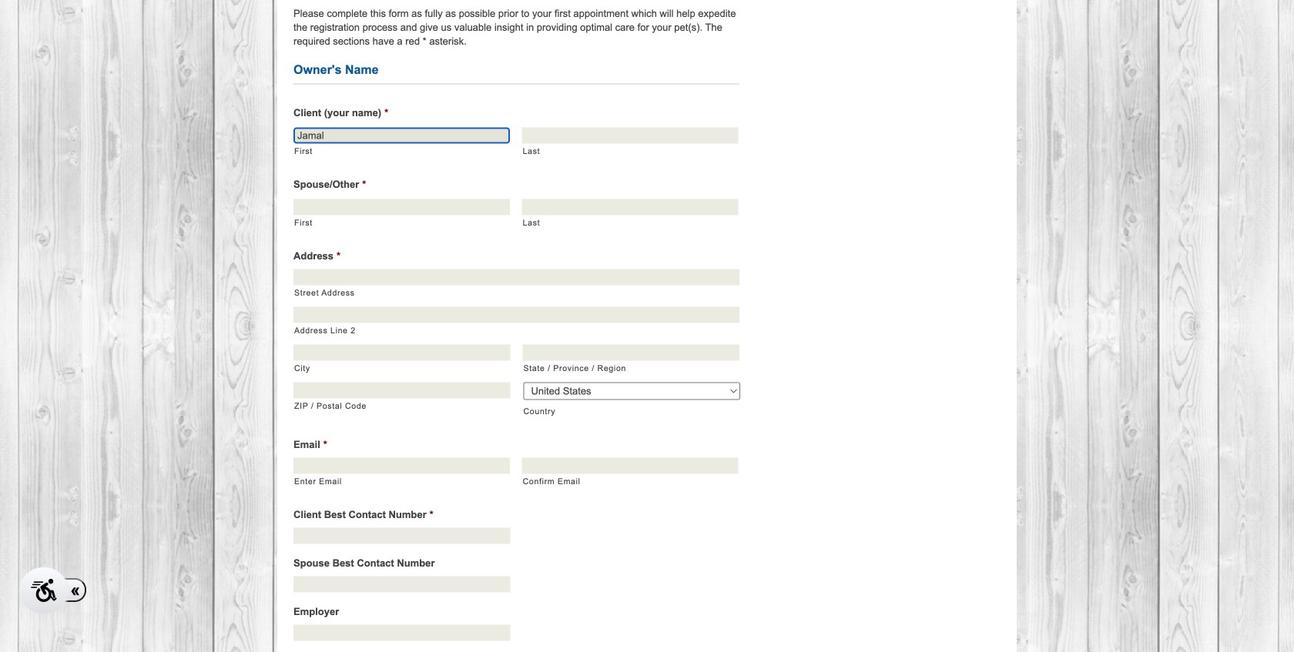 Task type: describe. For each thing, give the bounding box(es) containing it.
1 last name text field from the top
[[522, 128, 739, 144]]

first name text field for first last name 'text box' from the top of the page
[[294, 128, 510, 144]]

wheelchair image
[[31, 580, 57, 603]]

2 last name text field from the top
[[522, 199, 739, 215]]



Task type: locate. For each thing, give the bounding box(es) containing it.
1 vertical spatial first name text field
[[294, 199, 510, 215]]

None text field
[[294, 269, 740, 286], [294, 345, 511, 361], [294, 458, 510, 474], [522, 458, 739, 474], [294, 625, 511, 642], [294, 269, 740, 286], [294, 345, 511, 361], [294, 458, 510, 474], [522, 458, 739, 474], [294, 625, 511, 642]]

First name text field
[[294, 128, 510, 144], [294, 199, 510, 215]]

2 first name text field from the top
[[294, 199, 510, 215]]

None text field
[[294, 307, 740, 323], [523, 345, 740, 361], [294, 383, 511, 399], [294, 528, 511, 544], [294, 577, 511, 593], [294, 307, 740, 323], [523, 345, 740, 361], [294, 383, 511, 399], [294, 528, 511, 544], [294, 577, 511, 593]]

1 vertical spatial last name text field
[[522, 199, 739, 215]]

Last name text field
[[522, 128, 739, 144], [522, 199, 739, 215]]

first name text field for second last name 'text box' from the top
[[294, 199, 510, 215]]

1 first name text field from the top
[[294, 128, 510, 144]]

0 vertical spatial first name text field
[[294, 128, 510, 144]]

0 vertical spatial last name text field
[[522, 128, 739, 144]]



Task type: vqa. For each thing, say whether or not it's contained in the screenshot.
First name text box
yes



